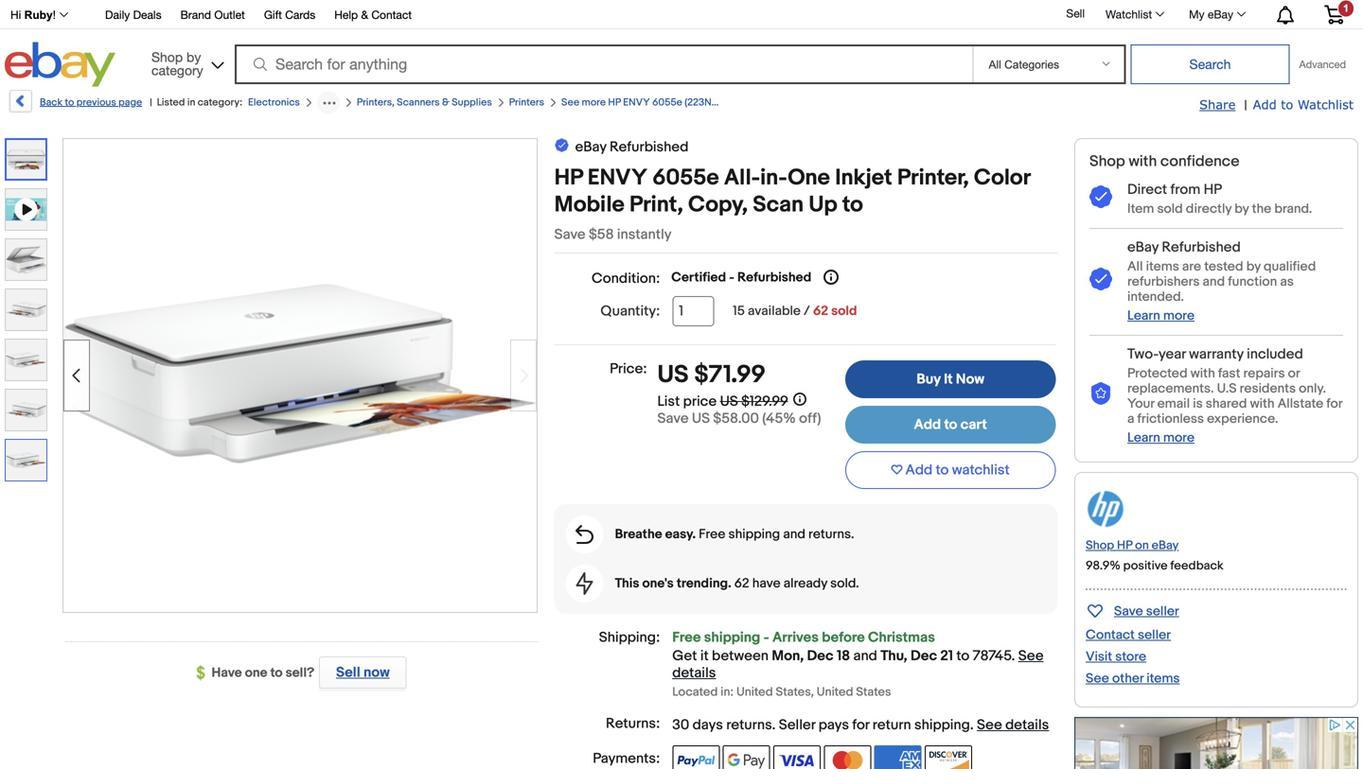Task type: locate. For each thing, give the bounding box(es) containing it.
available
[[748, 303, 801, 320]]

with down repairs
[[1251, 396, 1275, 412]]

by left the at top
[[1235, 201, 1249, 217]]

more inside two-year warranty included protected with fast repairs or replacements. u.s residents only. your email is shared with allstate for a frictionless experience. learn more
[[1164, 430, 1195, 446]]

list
[[658, 393, 680, 410]]

None submit
[[1131, 45, 1290, 84]]

printer,
[[898, 165, 969, 192]]

it
[[944, 371, 953, 388]]

experience.
[[1207, 411, 1279, 427]]

add to cart link
[[846, 406, 1056, 444]]

0 vertical spatial sold
[[1158, 201, 1183, 217]]

included
[[1247, 346, 1304, 363]]

2 horizontal spatial save
[[1115, 604, 1144, 620]]

0 vertical spatial seller
[[1147, 604, 1180, 620]]

sell inside account navigation
[[1067, 7, 1085, 20]]

with details__icon image
[[1090, 186, 1113, 209], [1090, 268, 1113, 292], [1090, 383, 1113, 406], [576, 526, 594, 545], [576, 573, 593, 596]]

residents
[[1240, 381, 1296, 397]]

all
[[1128, 259, 1143, 275]]

contact seller visit store see other items
[[1086, 628, 1180, 687]]

sold down from
[[1158, 201, 1183, 217]]

direct
[[1128, 181, 1168, 198]]

0 vertical spatial envy
[[623, 97, 650, 109]]

& right help on the left of page
[[361, 8, 368, 21]]

category
[[151, 62, 203, 78]]

inkjet left a...
[[797, 97, 822, 109]]

0 vertical spatial see details link
[[673, 648, 1044, 682]]

see down 'visit'
[[1086, 671, 1110, 687]]

1 vertical spatial ebay refurbished
[[1128, 239, 1241, 256]]

items right other
[[1147, 671, 1180, 687]]

contact right help on the left of page
[[372, 8, 412, 21]]

add to watchlist
[[906, 462, 1010, 479]]

category:
[[198, 97, 242, 109]]

62 right /
[[813, 303, 829, 320]]

thu,
[[881, 648, 908, 665]]

1 vertical spatial shop
[[1090, 152, 1126, 171]]

and right 18
[[854, 648, 878, 665]]

us left $58.00
[[692, 410, 710, 427]]

0 vertical spatial learn more link
[[1128, 308, 1195, 324]]

add inside 'button'
[[906, 462, 933, 479]]

1 vertical spatial refurbished
[[1162, 239, 1241, 256]]

with details__icon image left your
[[1090, 383, 1113, 406]]

sell inside sell now link
[[336, 665, 361, 682]]

add down buy
[[914, 417, 941, 434]]

supplies
[[452, 97, 492, 109]]

0 vertical spatial watchlist
[[1106, 8, 1153, 21]]

watchlist right the sell link
[[1106, 8, 1153, 21]]

ebay right my
[[1208, 8, 1234, 21]]

by right tested
[[1247, 259, 1261, 275]]

0 horizontal spatial details
[[673, 665, 716, 682]]

back to previous page
[[40, 97, 142, 109]]

0 vertical spatial learn
[[1128, 308, 1161, 324]]

allstate
[[1278, 396, 1324, 412]]

contact inside contact seller visit store see other items
[[1086, 628, 1135, 644]]

united right in:
[[737, 686, 773, 700]]

2 horizontal spatial us
[[720, 393, 738, 410]]

1 learn more link from the top
[[1128, 308, 1195, 324]]

ebay right text__icon
[[575, 139, 607, 156]]

or
[[1288, 366, 1300, 382]]

learn
[[1128, 308, 1161, 324], [1128, 430, 1161, 446]]

color
[[769, 97, 795, 109], [974, 165, 1031, 192]]

2 6055e from the top
[[653, 165, 719, 192]]

6055e left all-
[[653, 165, 719, 192]]

see details link down 78745
[[977, 717, 1049, 734]]

repairs
[[1244, 366, 1286, 382]]

details down 78745
[[1006, 717, 1049, 734]]

contact up the visit store link
[[1086, 628, 1135, 644]]

save inside hp envy 6055e all-in-one inkjet printer, color mobile print, copy, scan up to save $58 instantly
[[555, 226, 586, 243]]

0 vertical spatial save
[[555, 226, 586, 243]]

sell for sell
[[1067, 7, 1085, 20]]

sold inside us $71.99 main content
[[832, 303, 857, 320]]

to right back
[[65, 97, 74, 109]]

& left supplies
[[442, 97, 450, 109]]

inkjet right one
[[835, 165, 893, 192]]

2 horizontal spatial and
[[1203, 274, 1225, 290]]

shipping up between at the bottom right of the page
[[704, 630, 761, 647]]

1 vertical spatial by
[[1235, 201, 1249, 217]]

more down intended.
[[1164, 308, 1195, 324]]

1 horizontal spatial details
[[1006, 717, 1049, 734]]

items inside contact seller visit store see other items
[[1147, 671, 1180, 687]]

with details__icon image for breathe easy.
[[576, 526, 594, 545]]

2 horizontal spatial refurbished
[[1162, 239, 1241, 256]]

contact
[[372, 8, 412, 21], [1086, 628, 1135, 644]]

watchlist link
[[1096, 3, 1173, 26]]

get
[[673, 648, 697, 665]]

refurbishers
[[1128, 274, 1200, 290]]

print,
[[630, 192, 684, 219]]

0 vertical spatial shop
[[151, 49, 183, 65]]

1 horizontal spatial color
[[974, 165, 1031, 192]]

only.
[[1299, 381, 1327, 397]]

1 vertical spatial see details link
[[977, 717, 1049, 734]]

with details__icon image left item
[[1090, 186, 1113, 209]]

ebay refurbished up are
[[1128, 239, 1241, 256]]

1 horizontal spatial &
[[442, 97, 450, 109]]

positive
[[1124, 559, 1168, 574]]

0 horizontal spatial and
[[783, 527, 806, 543]]

. up 'discover' image
[[971, 717, 974, 734]]

1 horizontal spatial watchlist
[[1298, 97, 1354, 112]]

1 vertical spatial with
[[1191, 366, 1216, 382]]

save inside save seller button
[[1115, 604, 1144, 620]]

visa image
[[774, 746, 821, 770]]

0 vertical spatial and
[[1203, 274, 1225, 290]]

by inside all items are tested by qualified refurbishers and function as intended.
[[1247, 259, 1261, 275]]

shipping
[[729, 527, 781, 543], [704, 630, 761, 647], [915, 717, 971, 734]]

shipping:
[[599, 630, 660, 647]]

1 horizontal spatial contact
[[1086, 628, 1135, 644]]

1 vertical spatial 62
[[735, 576, 750, 592]]

now
[[956, 371, 985, 388]]

1 vertical spatial seller
[[1138, 628, 1171, 644]]

0 vertical spatial with
[[1129, 152, 1157, 171]]

ebay refurbished up print,
[[575, 139, 689, 156]]

add to watchlist link
[[1253, 97, 1354, 114]]

1 horizontal spatial save
[[658, 410, 689, 427]]

learn more link for two-year warranty included
[[1128, 430, 1195, 446]]

easy.
[[665, 527, 696, 543]]

6055e left (223n1a)
[[653, 97, 683, 109]]

1 horizontal spatial and
[[854, 648, 878, 665]]

shop inside shop by category
[[151, 49, 183, 65]]

a...
[[824, 97, 839, 109]]

with details__icon image left breathe
[[576, 526, 594, 545]]

-
[[729, 270, 735, 286], [764, 630, 770, 647]]

2 learn from the top
[[1128, 430, 1161, 446]]

located in: united states, united states
[[673, 686, 892, 700]]

for right pays in the right bottom of the page
[[853, 717, 870, 734]]

1 vertical spatial save
[[658, 410, 689, 427]]

color right printer,
[[974, 165, 1031, 192]]

are
[[1183, 259, 1202, 275]]

0 vertical spatial items
[[1146, 259, 1180, 275]]

payments:
[[593, 751, 660, 768]]

electronics link
[[248, 97, 300, 109]]

1 horizontal spatial refurbished
[[738, 270, 812, 286]]

picture 6 of 6 image
[[6, 440, 46, 481]]

98.9% positive feedback
[[1086, 559, 1224, 574]]

0 horizontal spatial watchlist
[[1106, 8, 1153, 21]]

1 horizontal spatial sell
[[1067, 7, 1085, 20]]

0 horizontal spatial us
[[658, 361, 689, 390]]

1 vertical spatial watchlist
[[1298, 97, 1354, 112]]

0 horizontal spatial inkjet
[[797, 97, 822, 109]]

save left '$58'
[[555, 226, 586, 243]]

- right certified
[[729, 270, 735, 286]]

2 horizontal spatial with
[[1251, 396, 1275, 412]]

more information - about this item condition image
[[824, 270, 839, 285]]

1 vertical spatial 6055e
[[653, 165, 719, 192]]

see right 78745
[[1019, 648, 1044, 665]]

1 horizontal spatial for
[[1327, 396, 1343, 412]]

see details link down before on the bottom of the page
[[673, 648, 1044, 682]]

2 vertical spatial shipping
[[915, 717, 971, 734]]

1 horizontal spatial 62
[[813, 303, 829, 320]]

1 vertical spatial for
[[853, 717, 870, 734]]

0 horizontal spatial sell
[[336, 665, 361, 682]]

0 horizontal spatial united
[[737, 686, 773, 700]]

in:
[[721, 686, 734, 700]]

ebay up all
[[1128, 239, 1159, 256]]

on
[[1135, 539, 1149, 553]]

and left 'returns.'
[[783, 527, 806, 543]]

hp inside hp envy 6055e all-in-one inkjet printer, color mobile print, copy, scan up to save $58 instantly
[[555, 165, 583, 192]]

2 dec from the left
[[911, 648, 938, 665]]

learn more link for ebay refurbished
[[1128, 308, 1195, 324]]

my
[[1189, 8, 1205, 21]]

1 horizontal spatial inkjet
[[835, 165, 893, 192]]

located
[[673, 686, 718, 700]]

refurbished up print,
[[610, 139, 689, 156]]

states
[[856, 686, 892, 700]]

1 vertical spatial -
[[764, 630, 770, 647]]

hp up directly
[[1204, 181, 1223, 198]]

visit store link
[[1086, 649, 1147, 666]]

0 horizontal spatial for
[[853, 717, 870, 734]]

to inside share | add to watchlist
[[1281, 97, 1294, 112]]

0 horizontal spatial with
[[1129, 152, 1157, 171]]

$71.99
[[694, 361, 766, 390]]

picture 3 of 6 image
[[6, 290, 46, 330]]

items right all
[[1146, 259, 1180, 275]]

0 vertical spatial more
[[582, 97, 606, 109]]

see details link
[[673, 648, 1044, 682], [977, 717, 1049, 734]]

for right only.
[[1327, 396, 1343, 412]]

0 vertical spatial -
[[729, 270, 735, 286]]

sell for sell now
[[336, 665, 361, 682]]

picture 1 of 6 image
[[7, 140, 45, 179]]

outlet
[[214, 8, 245, 21]]

seller inside button
[[1147, 604, 1180, 620]]

62 left have
[[735, 576, 750, 592]]

picture 5 of 6 image
[[6, 390, 46, 431]]

| left the "listed"
[[150, 97, 152, 109]]

2 vertical spatial add
[[906, 462, 933, 479]]

more for see
[[582, 97, 606, 109]]

to inside 'button'
[[936, 462, 949, 479]]

save seller
[[1115, 604, 1180, 620]]

shop up 98.9%
[[1086, 539, 1115, 553]]

learn more link down intended.
[[1128, 308, 1195, 324]]

envy up '$58'
[[588, 165, 648, 192]]

us down $71.99 on the right
[[720, 393, 738, 410]]

add inside share | add to watchlist
[[1253, 97, 1277, 112]]

1 vertical spatial more
[[1164, 308, 1195, 324]]

Quantity: text field
[[673, 296, 714, 327]]

off)
[[799, 410, 821, 427]]

1 vertical spatial learn more link
[[1128, 430, 1195, 446]]

0 horizontal spatial -
[[729, 270, 735, 286]]

breathe
[[615, 527, 662, 543]]

sell left now
[[336, 665, 361, 682]]

1 vertical spatial items
[[1147, 671, 1180, 687]]

shop up the "listed"
[[151, 49, 183, 65]]

function
[[1228, 274, 1278, 290]]

shop left confidence
[[1090, 152, 1126, 171]]

0 vertical spatial refurbished
[[610, 139, 689, 156]]

- left arrives in the bottom of the page
[[764, 630, 770, 647]]

shipping up have
[[729, 527, 781, 543]]

details
[[673, 665, 716, 682], [1006, 717, 1049, 734]]

by inside direct from hp item sold directly by the brand.
[[1235, 201, 1249, 217]]

0 vertical spatial shipping
[[729, 527, 781, 543]]

shop for shop by category
[[151, 49, 183, 65]]

hp
[[608, 97, 621, 109], [555, 165, 583, 192], [1204, 181, 1223, 198], [1117, 539, 1133, 553]]

hi
[[10, 9, 21, 21]]

0 vertical spatial for
[[1327, 396, 1343, 412]]

30 days returns . seller pays for return shipping . see details
[[673, 717, 1049, 734]]

to down advanced link
[[1281, 97, 1294, 112]]

dec left 18
[[807, 648, 834, 665]]

share
[[1200, 97, 1236, 112]]

with details__icon image left this on the left bottom of page
[[576, 573, 593, 596]]

more down search for anything "text box"
[[582, 97, 606, 109]]

sell left the watchlist "link"
[[1067, 7, 1085, 20]]

already
[[784, 576, 828, 592]]

| right share "button"
[[1245, 98, 1248, 114]]

ebay inside us $71.99 main content
[[575, 139, 607, 156]]

seller for contact
[[1138, 628, 1171, 644]]

certified - refurbished
[[672, 270, 812, 286]]

free right easy.
[[699, 527, 726, 543]]

none submit inside shop by category banner
[[1131, 45, 1290, 84]]

1 learn from the top
[[1128, 308, 1161, 324]]

2 vertical spatial refurbished
[[738, 270, 812, 286]]

free up get
[[673, 630, 701, 647]]

0 vertical spatial free
[[699, 527, 726, 543]]

electronics
[[248, 97, 300, 109]]

1 horizontal spatial ebay refurbished
[[1128, 239, 1241, 256]]

ebay refurbished inside us $71.99 main content
[[575, 139, 689, 156]]

2 vertical spatial with
[[1251, 396, 1275, 412]]

back
[[40, 97, 63, 109]]

seller up contact seller link
[[1147, 604, 1180, 620]]

&
[[361, 8, 368, 21], [442, 97, 450, 109]]

add down add to cart link
[[906, 462, 933, 479]]

refurbished
[[610, 139, 689, 156], [1162, 239, 1241, 256], [738, 270, 812, 286]]

dec left "21"
[[911, 648, 938, 665]]

0 vertical spatial sell
[[1067, 7, 1085, 20]]

see details
[[673, 648, 1044, 682]]

mon,
[[772, 648, 804, 665]]

2 vertical spatial shop
[[1086, 539, 1115, 553]]

. right "21"
[[1012, 648, 1016, 665]]

2 vertical spatial more
[[1164, 430, 1195, 446]]

ruby
[[24, 9, 53, 21]]

frictionless
[[1138, 411, 1205, 427]]

see inside contact seller visit store see other items
[[1086, 671, 1110, 687]]

| inside share | add to watchlist
[[1245, 98, 1248, 114]]

1 vertical spatial details
[[1006, 717, 1049, 734]]

0 horizontal spatial sold
[[832, 303, 857, 320]]

daily deals link
[[105, 5, 162, 26]]

2 vertical spatial by
[[1247, 259, 1261, 275]]

ebay refurbished
[[575, 139, 689, 156], [1128, 239, 1241, 256]]

$58
[[589, 226, 614, 243]]

save down us $71.99
[[658, 410, 689, 427]]

1 vertical spatial contact
[[1086, 628, 1135, 644]]

sold down more information - about this item condition icon
[[832, 303, 857, 320]]

for inside two-year warranty included protected with fast repairs or replacements. u.s residents only. your email is shared with allstate for a frictionless experience. learn more
[[1327, 396, 1343, 412]]

seller down the save seller
[[1138, 628, 1171, 644]]

1 horizontal spatial sold
[[1158, 201, 1183, 217]]

to right the up on the right top
[[843, 192, 863, 219]]

save seller button
[[1086, 600, 1180, 622]]

1 horizontal spatial us
[[692, 410, 710, 427]]

with up "direct"
[[1129, 152, 1157, 171]]

details up located
[[673, 665, 716, 682]]

. left seller
[[772, 717, 776, 734]]

more down frictionless
[[1164, 430, 1195, 446]]

hp envy 6055e all-in-one inkjet printer, color mobile print, copy, scan up to - picture 6 of 6 image
[[63, 196, 537, 551]]

learn down the a
[[1128, 430, 1161, 446]]

hp envy 6055e all-in-one inkjet printer, color mobile print, copy, scan up to save $58 instantly
[[555, 165, 1031, 243]]

shop
[[151, 49, 183, 65], [1090, 152, 1126, 171], [1086, 539, 1115, 553]]

0 horizontal spatial dec
[[807, 648, 834, 665]]

save for save seller
[[1115, 604, 1144, 620]]

1 vertical spatial color
[[974, 165, 1031, 192]]

learn down intended.
[[1128, 308, 1161, 324]]

watchlist inside share | add to watchlist
[[1298, 97, 1354, 112]]

to
[[65, 97, 74, 109], [1281, 97, 1294, 112], [843, 192, 863, 219], [945, 417, 958, 434], [936, 462, 949, 479], [957, 648, 970, 665], [270, 666, 283, 682]]

discover image
[[925, 746, 973, 770]]

with down warranty
[[1191, 366, 1216, 382]]

hp down search for anything "text box"
[[608, 97, 621, 109]]

2 horizontal spatial .
[[1012, 648, 1016, 665]]

inkjet inside hp envy 6055e all-in-one inkjet printer, color mobile print, copy, scan up to save $58 instantly
[[835, 165, 893, 192]]

christmas
[[868, 630, 935, 647]]

shop with confidence
[[1090, 152, 1240, 171]]

2 learn more link from the top
[[1128, 430, 1195, 446]]

1 vertical spatial sell
[[336, 665, 361, 682]]

save up contact seller link
[[1115, 604, 1144, 620]]

1 vertical spatial add
[[914, 417, 941, 434]]

/
[[804, 303, 810, 320]]

united up pays in the right bottom of the page
[[817, 686, 854, 700]]

see more hp envy 6055e (223n1a) wireless color inkjet a... link
[[562, 97, 839, 109]]

1 united from the left
[[737, 686, 773, 700]]

learn more link down frictionless
[[1128, 430, 1195, 446]]

0 vertical spatial details
[[673, 665, 716, 682]]

hp down text__icon
[[555, 165, 583, 192]]

wireless
[[727, 97, 767, 109]]

watchlist down advanced
[[1298, 97, 1354, 112]]

2 vertical spatial save
[[1115, 604, 1144, 620]]

sold inside direct from hp item sold directly by the brand.
[[1158, 201, 1183, 217]]

1 vertical spatial inkjet
[[835, 165, 893, 192]]

with details__icon image for ebay refurbished
[[1090, 268, 1113, 292]]

refurbished up the available
[[738, 270, 812, 286]]

1 vertical spatial &
[[442, 97, 450, 109]]

envy down search for anything "text box"
[[623, 97, 650, 109]]

google pay image
[[723, 746, 770, 770]]

color right wireless
[[769, 97, 795, 109]]

more
[[582, 97, 606, 109], [1164, 308, 1195, 324], [1164, 430, 1195, 446]]

2 vertical spatial and
[[854, 648, 878, 665]]

master card image
[[824, 746, 872, 770]]

sell now link
[[315, 657, 407, 689]]

shop hp on ebay
[[1086, 539, 1179, 553]]

by inside shop by category
[[187, 49, 201, 65]]

seller inside contact seller visit store see other items
[[1138, 628, 1171, 644]]

shipping up 'discover' image
[[915, 717, 971, 734]]

to left 'watchlist' on the right
[[936, 462, 949, 479]]

0 horizontal spatial 62
[[735, 576, 750, 592]]

1 horizontal spatial dec
[[911, 648, 938, 665]]

0 vertical spatial &
[[361, 8, 368, 21]]

1 horizontal spatial .
[[971, 717, 974, 734]]

us up list
[[658, 361, 689, 390]]

0 vertical spatial ebay refurbished
[[575, 139, 689, 156]]

items inside all items are tested by qualified refurbishers and function as intended.
[[1146, 259, 1180, 275]]

us $71.99
[[658, 361, 766, 390]]

refurbished up are
[[1162, 239, 1241, 256]]

items
[[1146, 259, 1180, 275], [1147, 671, 1180, 687]]

see right 'printers' link
[[562, 97, 580, 109]]

shop for shop hp on ebay
[[1086, 539, 1115, 553]]

by down brand
[[187, 49, 201, 65]]

ebay up 98.9% positive feedback
[[1152, 539, 1179, 553]]

0 horizontal spatial color
[[769, 97, 795, 109]]



Task type: vqa. For each thing, say whether or not it's contained in the screenshot.
the States,
yes



Task type: describe. For each thing, give the bounding box(es) containing it.
dollar sign image
[[197, 666, 212, 682]]

with details__icon image for this one's trending.
[[576, 573, 593, 596]]

confidence
[[1161, 152, 1240, 171]]

ebay inside 'my ebay' link
[[1208, 8, 1234, 21]]

scanners
[[397, 97, 440, 109]]

sell now
[[336, 665, 390, 682]]

one's
[[643, 576, 674, 592]]

learn inside two-year warranty included protected with fast repairs or replacements. u.s residents only. your email is shared with allstate for a frictionless experience. learn more
[[1128, 430, 1161, 446]]

62 for sold
[[813, 303, 829, 320]]

add to cart
[[914, 417, 988, 434]]

shop hp on ebay link
[[1086, 539, 1179, 553]]

watchlist inside "link"
[[1106, 8, 1153, 21]]

printers, scanners & supplies link
[[357, 97, 492, 109]]

paypal image
[[673, 746, 720, 770]]

return
[[873, 717, 912, 734]]

in-
[[760, 165, 788, 192]]

save us $58.00 (45% off)
[[658, 410, 821, 427]]

help & contact link
[[335, 5, 412, 26]]

brand outlet
[[180, 8, 245, 21]]

fast
[[1219, 366, 1241, 382]]

hp inside direct from hp item sold directly by the brand.
[[1204, 181, 1223, 198]]

save for save us $58.00 (45% off)
[[658, 410, 689, 427]]

printers link
[[509, 97, 545, 109]]

item direct from brand image
[[1086, 489, 1200, 529]]

all-
[[724, 165, 760, 192]]

learn more
[[1128, 308, 1195, 324]]

mobile
[[555, 192, 625, 219]]

now
[[364, 665, 390, 682]]

printers
[[509, 97, 545, 109]]

the
[[1252, 201, 1272, 217]]

cards
[[285, 8, 316, 21]]

1 dec from the left
[[807, 648, 834, 665]]

with details__icon image for two-year warranty included
[[1090, 383, 1113, 406]]

video 1 of 1 image
[[6, 189, 46, 230]]

0 vertical spatial color
[[769, 97, 795, 109]]

1 vertical spatial shipping
[[704, 630, 761, 647]]

see other items link
[[1086, 671, 1180, 687]]

daily
[[105, 8, 130, 21]]

shop by category button
[[143, 42, 228, 83]]

0 horizontal spatial refurbished
[[610, 139, 689, 156]]

envy inside hp envy 6055e all-in-one inkjet printer, color mobile print, copy, scan up to save $58 instantly
[[588, 165, 648, 192]]

see more hp envy 6055e (223n1a) wireless color inkjet a...
[[562, 97, 839, 109]]

add for add to watchlist
[[906, 462, 933, 479]]

before
[[822, 630, 865, 647]]

get it between mon, dec 18 and thu, dec 21 to 78745 .
[[673, 648, 1019, 665]]

one
[[245, 666, 267, 682]]

your
[[1128, 396, 1155, 412]]

sold for available
[[832, 303, 857, 320]]

year
[[1159, 346, 1186, 363]]

1 vertical spatial and
[[783, 527, 806, 543]]

2 united from the left
[[817, 686, 854, 700]]

have
[[753, 576, 781, 592]]

sold for from
[[1158, 201, 1183, 217]]

tested
[[1205, 259, 1244, 275]]

shop by category banner
[[0, 0, 1359, 92]]

to right one
[[270, 666, 283, 682]]

hi ruby !
[[10, 9, 56, 21]]

details inside see details
[[673, 665, 716, 682]]

buy it now
[[917, 371, 985, 388]]

contact seller link
[[1086, 628, 1171, 644]]

add for add to cart
[[914, 417, 941, 434]]

picture 2 of 6 image
[[6, 240, 46, 280]]

days
[[693, 717, 723, 734]]

color inside hp envy 6055e all-in-one inkjet printer, color mobile print, copy, scan up to save $58 instantly
[[974, 165, 1031, 192]]

u.s
[[1217, 381, 1237, 397]]

seller
[[779, 717, 816, 734]]

qualified
[[1264, 259, 1317, 275]]

and inside all items are tested by qualified refurbishers and function as intended.
[[1203, 274, 1225, 290]]

see inside see details
[[1019, 648, 1044, 665]]

two-
[[1128, 346, 1159, 363]]

condition:
[[592, 270, 660, 287]]

$58.00
[[713, 410, 759, 427]]

previous
[[76, 97, 116, 109]]

other
[[1113, 671, 1144, 687]]

advertisement region
[[1075, 718, 1359, 770]]

sold.
[[831, 576, 859, 592]]

to left cart
[[945, 417, 958, 434]]

gift cards
[[264, 8, 316, 21]]

15
[[733, 303, 745, 320]]

1 horizontal spatial with
[[1191, 366, 1216, 382]]

buy it now link
[[846, 361, 1056, 399]]

american express image
[[875, 746, 922, 770]]

& inside help & contact link
[[361, 8, 368, 21]]

1 vertical spatial free
[[673, 630, 701, 647]]

store
[[1116, 649, 1147, 666]]

have one to sell?
[[212, 666, 315, 682]]

warranty
[[1190, 346, 1244, 363]]

Search for anything text field
[[238, 46, 969, 82]]

text__icon image
[[555, 137, 570, 156]]

see down 78745
[[977, 717, 1003, 734]]

returns
[[727, 717, 772, 734]]

!
[[53, 9, 56, 21]]

seller for save
[[1147, 604, 1180, 620]]

for inside us $71.99 main content
[[853, 717, 870, 734]]

brand outlet link
[[180, 5, 245, 26]]

brand.
[[1275, 201, 1313, 217]]

intended.
[[1128, 289, 1185, 305]]

6055e inside hp envy 6055e all-in-one inkjet printer, color mobile print, copy, scan up to save $58 instantly
[[653, 165, 719, 192]]

all items are tested by qualified refurbishers and function as intended.
[[1128, 259, 1317, 305]]

pays
[[819, 717, 849, 734]]

picture 4 of 6 image
[[6, 340, 46, 381]]

$129.99
[[742, 393, 788, 410]]

| listed in category:
[[150, 97, 242, 109]]

share button
[[1200, 97, 1236, 114]]

us $71.99 main content
[[555, 137, 1058, 770]]

62 for have
[[735, 576, 750, 592]]

1 horizontal spatial -
[[764, 630, 770, 647]]

hp left on
[[1117, 539, 1133, 553]]

gift cards link
[[264, 5, 316, 26]]

more for learn
[[1164, 308, 1195, 324]]

account navigation
[[0, 0, 1359, 29]]

1 6055e from the top
[[653, 97, 683, 109]]

0 horizontal spatial .
[[772, 717, 776, 734]]

1
[[1344, 2, 1349, 14]]

my ebay
[[1189, 8, 1234, 21]]

30
[[673, 717, 690, 734]]

between
[[712, 648, 769, 665]]

to inside hp envy 6055e all-in-one inkjet printer, color mobile print, copy, scan up to save $58 instantly
[[843, 192, 863, 219]]

shop for shop with confidence
[[1090, 152, 1126, 171]]

0 horizontal spatial |
[[150, 97, 152, 109]]

breathe easy. free shipping and returns.
[[615, 527, 855, 543]]

share | add to watchlist
[[1200, 97, 1354, 114]]

contact inside account navigation
[[372, 8, 412, 21]]

a
[[1128, 411, 1135, 427]]

this
[[615, 576, 640, 592]]

with details__icon image for direct from hp
[[1090, 186, 1113, 209]]

to right "21"
[[957, 648, 970, 665]]

trending.
[[677, 576, 732, 592]]

0 vertical spatial inkjet
[[797, 97, 822, 109]]



